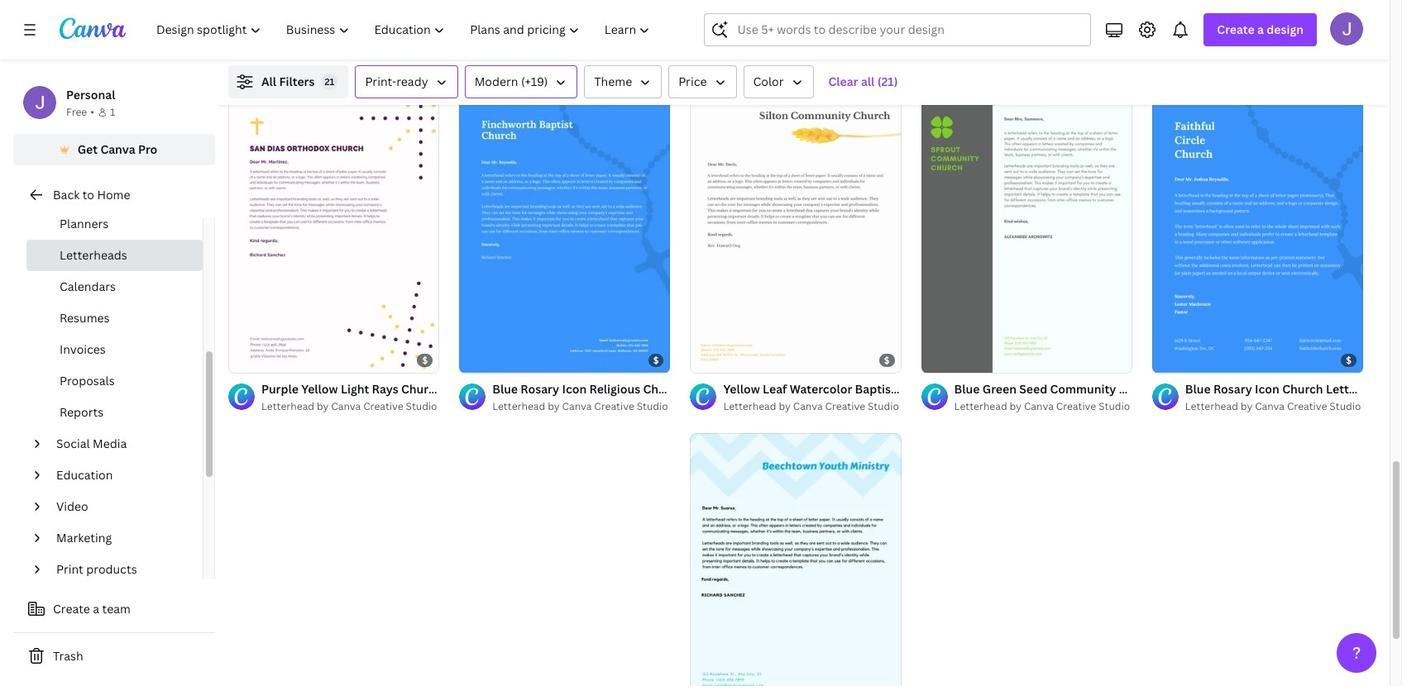 Task type: describe. For each thing, give the bounding box(es) containing it.
•
[[90, 105, 94, 119]]

purple yellow light rays church letterhead letterhead by canva creative studio
[[262, 381, 508, 413]]

rays
[[372, 381, 399, 397]]

21
[[325, 75, 335, 88]]

marketing
[[56, 531, 112, 546]]

gray religion crosses pattern church letterhead link
[[955, 47, 1230, 65]]

print-ready
[[365, 74, 428, 89]]

creative inside blue green seed community church flower pastor letterhead letterhead by canva creative studio
[[1057, 400, 1097, 414]]

social
[[56, 436, 90, 452]]

invoices link
[[26, 334, 203, 366]]

by inside blue rosary icon church letterhead letterhead by canva creative studio
[[1241, 400, 1253, 414]]

$ for purple yellow light rays church letterhead
[[422, 354, 428, 366]]

products
[[86, 562, 137, 578]]

yellow leaf watercolor baptist church letterhead image
[[691, 100, 902, 373]]

studio right clear
[[868, 66, 900, 80]]

rosary for blue rosary icon religious church letterhead
[[521, 381, 560, 397]]

color
[[754, 74, 784, 89]]

get canva pro
[[78, 142, 158, 157]]

church inside blue rosary icon religious church letterhead letterhead by canva creative studio
[[643, 381, 684, 397]]

by inside plum gospel church letterhead letterhead by canva creative studio
[[548, 66, 560, 80]]

clear
[[829, 74, 859, 89]]

home
[[97, 187, 130, 203]]

letterhead by canva creative studio link for blue rosary icon religious church letterhead
[[493, 399, 671, 415]]

by inside the purple yellow light rays church letterhead letterhead by canva creative studio
[[317, 399, 329, 413]]

reports
[[60, 405, 104, 420]]

create a design
[[1218, 22, 1304, 37]]

all
[[262, 74, 277, 89]]

blue green seed community church flower pastor letterhead image
[[922, 100, 1133, 373]]

$ up pattern
[[1116, 20, 1121, 33]]

plum gospel church letterhead letterhead by canva creative studio
[[493, 48, 673, 80]]

Search search field
[[738, 14, 1081, 46]]

pro
[[138, 142, 158, 157]]

media
[[93, 436, 127, 452]]

green
[[983, 381, 1017, 397]]

rosary for blue rosary icon church letterhead
[[1214, 381, 1253, 397]]

blue rosary icon religious church letterhead link
[[493, 381, 750, 399]]

blue rosary icon religious church letterhead letterhead by canva creative studio
[[493, 381, 750, 414]]

studio inside the purple yellow light rays church letterhead letterhead by canva creative studio
[[406, 399, 437, 413]]

back to home
[[53, 187, 130, 203]]

turquoise
[[262, 47, 317, 63]]

$ for blue rosary icon religious church letterhead
[[654, 354, 659, 366]]

blue for blue rosary icon church letterhead
[[1186, 381, 1211, 397]]

create a design button
[[1205, 13, 1318, 46]]

video link
[[50, 492, 193, 523]]

education link
[[50, 460, 193, 492]]

gospel
[[524, 48, 564, 63]]

(21)
[[878, 74, 898, 89]]

blue for blue green seed community church flower pastor letterhead
[[955, 381, 980, 397]]

gold dove simple church letterhead link
[[1186, 47, 1395, 65]]

church right pattern
[[1124, 48, 1165, 63]]

print-ready button
[[355, 65, 458, 98]]

marketing link
[[50, 523, 193, 555]]

print products
[[56, 562, 137, 578]]

resumes link
[[26, 303, 203, 334]]

top level navigation element
[[146, 13, 665, 46]]

color button
[[744, 65, 814, 98]]

filters
[[279, 74, 315, 89]]

clear all (21) button
[[821, 65, 907, 98]]

$ for blue rosary icon church letterhead
[[1347, 354, 1352, 366]]

resumes
[[60, 310, 110, 326]]

ready
[[397, 74, 428, 89]]

studio inside blue rosary icon religious church letterhead letterhead by canva creative studio
[[637, 400, 668, 414]]

$ up (21)
[[885, 20, 890, 33]]

video
[[56, 499, 88, 515]]

21 filter options selected element
[[321, 74, 338, 90]]

gold dove simple church letterhead
[[1186, 48, 1395, 63]]

get canva pro button
[[13, 134, 215, 166]]

team
[[102, 602, 131, 617]]

calendars
[[60, 279, 116, 295]]

gray religion crosses pattern church letterhead image
[[922, 0, 1133, 39]]

church inside blue green seed community church flower pastor letterhead letterhead by canva creative studio
[[1120, 381, 1161, 397]]

letterhead by canva creative studio link for blue rosary icon church letterhead
[[1186, 399, 1364, 415]]

free
[[66, 105, 87, 119]]

purple yellow light rays church letterhead link
[[262, 380, 508, 399]]

by inside blue rosary icon religious church letterhead letterhead by canva creative studio
[[548, 400, 560, 414]]

create for create a design
[[1218, 22, 1255, 37]]

studio inside blue rosary icon church letterhead letterhead by canva creative studio
[[1330, 400, 1362, 414]]

print
[[56, 562, 83, 578]]

religion
[[984, 48, 1029, 63]]

canva inside turquoise city church letterhead letterhead by canva creative studio
[[331, 66, 361, 80]]

church inside blue rosary icon church letterhead letterhead by canva creative studio
[[1283, 381, 1324, 397]]

leaf
[[763, 381, 787, 397]]

planners link
[[26, 209, 203, 240]]

price button
[[669, 65, 737, 98]]

proposals link
[[26, 366, 203, 397]]

plum gospel church letterhead link
[[493, 47, 673, 65]]

personal
[[66, 87, 115, 103]]

modern (+19) button
[[465, 65, 578, 98]]

design
[[1267, 22, 1304, 37]]

icon for church
[[1256, 381, 1280, 397]]

creative inside plum gospel church letterhead letterhead by canva creative studio
[[595, 66, 635, 80]]

trash link
[[13, 641, 215, 674]]

pastor
[[1204, 381, 1241, 397]]

social media link
[[50, 429, 193, 460]]

planners
[[60, 216, 109, 232]]

blue rosary icon religious church letterhead image
[[460, 100, 671, 373]]

creative inside turquoise city church letterhead letterhead by canva creative studio
[[363, 66, 404, 80]]

letterheads
[[60, 247, 127, 263]]

community
[[1051, 381, 1117, 397]]

yellow leaf watercolor baptist church letterhead letterhead by canva creative studio
[[724, 381, 1005, 414]]

creative inside yellow leaf watercolor baptist church letterhead letterhead by canva creative studio
[[826, 400, 866, 414]]

church inside the purple yellow light rays church letterhead letterhead by canva creative studio
[[401, 381, 442, 397]]

create a team
[[53, 602, 131, 617]]

$ for yellow leaf watercolor baptist church letterhead
[[885, 354, 890, 366]]

canva inside button
[[100, 142, 135, 157]]

studio inside yellow leaf watercolor baptist church letterhead letterhead by canva creative studio
[[868, 400, 900, 414]]

dove
[[1215, 48, 1245, 63]]

flower
[[1163, 381, 1201, 397]]

by inside yellow leaf watercolor baptist church letterhead letterhead by canva creative studio
[[779, 400, 791, 414]]

religious
[[590, 381, 641, 397]]

light
[[341, 381, 369, 397]]

get
[[78, 142, 98, 157]]

yellow inside yellow leaf watercolor baptist church letterhead letterhead by canva creative studio
[[724, 381, 760, 397]]

calendars link
[[26, 271, 203, 303]]

create a team button
[[13, 593, 215, 627]]

trash
[[53, 649, 83, 665]]

plum gospel church letterhead image
[[460, 0, 671, 39]]

print-
[[365, 74, 397, 89]]



Task type: vqa. For each thing, say whether or not it's contained in the screenshot.
START DESIGNING link on the top of the page
no



Task type: locate. For each thing, give the bounding box(es) containing it.
proposals
[[60, 373, 115, 389]]

a inside button
[[93, 602, 99, 617]]

letterhead by canva creative studio link for plum gospel church letterhead
[[493, 65, 671, 81]]

free •
[[66, 105, 94, 119]]

yellow left light
[[301, 381, 338, 397]]

back
[[53, 187, 80, 203]]

church left flower
[[1120, 381, 1161, 397]]

rosary left religious on the left of the page
[[521, 381, 560, 397]]

church down 'design'
[[1289, 48, 1330, 63]]

theme button
[[585, 65, 662, 98]]

2 rosary from the left
[[1214, 381, 1253, 397]]

studio down the baptist
[[868, 400, 900, 414]]

1
[[110, 105, 115, 119]]

(+19)
[[521, 74, 548, 89]]

blue green seed community church flower pastor letterhead link
[[955, 381, 1306, 399]]

modern
[[475, 74, 519, 89]]

church right religious on the left of the page
[[643, 381, 684, 397]]

letterhead by canva creative studio link
[[262, 65, 440, 81], [493, 65, 671, 81], [724, 65, 902, 81], [262, 399, 440, 415], [493, 399, 671, 415], [724, 399, 902, 415], [955, 399, 1133, 415], [1186, 399, 1364, 415]]

a
[[1258, 22, 1265, 37], [93, 602, 99, 617]]

blue rosary icon church letterhead letterhead by canva creative studio
[[1186, 381, 1389, 414]]

yellow inside the purple yellow light rays church letterhead letterhead by canva creative studio
[[301, 381, 338, 397]]

studio right print-
[[406, 66, 437, 80]]

gold
[[1186, 48, 1213, 63]]

by
[[317, 66, 329, 80], [548, 66, 560, 80], [779, 66, 791, 80], [317, 399, 329, 413], [548, 400, 560, 414], [779, 400, 791, 414], [1010, 400, 1022, 414], [1241, 400, 1253, 414]]

1 yellow from the left
[[301, 381, 338, 397]]

1 horizontal spatial create
[[1218, 22, 1255, 37]]

canva down seed
[[1025, 400, 1054, 414]]

by down purple yellow light rays church letterhead link
[[317, 399, 329, 413]]

by down white with mint green dove illustration church letterhead (us) image
[[779, 66, 791, 80]]

creative
[[363, 66, 404, 80], [595, 66, 635, 80], [826, 66, 866, 80], [363, 399, 404, 413], [595, 400, 635, 414], [826, 400, 866, 414], [1057, 400, 1097, 414], [1288, 400, 1328, 414]]

city
[[320, 47, 343, 63]]

simple
[[1247, 48, 1286, 63]]

icon inside blue rosary icon religious church letterhead letterhead by canva creative studio
[[562, 381, 587, 397]]

church right the baptist
[[899, 381, 940, 397]]

icon inside blue rosary icon church letterhead letterhead by canva creative studio
[[1256, 381, 1280, 397]]

turquoise city church letterhead link
[[262, 47, 452, 65]]

canva
[[331, 66, 361, 80], [562, 66, 592, 80], [793, 66, 823, 80], [100, 142, 135, 157], [331, 399, 361, 413], [562, 400, 592, 414], [793, 400, 823, 414], [1025, 400, 1054, 414], [1256, 400, 1285, 414]]

blue green seed community church flower pastor letterhead letterhead by canva creative studio
[[955, 381, 1306, 414]]

$ up the blue rosary icon religious church letterhead link
[[654, 354, 659, 366]]

icon left religious on the left of the page
[[562, 381, 587, 397]]

studio right theme
[[637, 66, 668, 80]]

all
[[861, 74, 875, 89]]

canva down religious on the left of the page
[[562, 400, 592, 414]]

by down the blue rosary icon religious church letterhead link
[[548, 400, 560, 414]]

rosary inside blue rosary icon religious church letterhead letterhead by canva creative studio
[[521, 381, 560, 397]]

$ up the baptist
[[885, 354, 890, 366]]

canva inside the purple yellow light rays church letterhead letterhead by canva creative studio
[[331, 399, 361, 413]]

letterhead
[[390, 47, 452, 63], [610, 48, 673, 63], [1168, 48, 1230, 63], [1333, 48, 1395, 63], [262, 66, 315, 80], [493, 66, 546, 80], [724, 66, 777, 80], [445, 381, 508, 397], [687, 381, 750, 397], [943, 381, 1005, 397], [1243, 381, 1306, 397], [1327, 381, 1389, 397], [262, 399, 315, 413], [493, 400, 546, 414], [724, 400, 777, 414], [955, 400, 1008, 414], [1186, 400, 1239, 414]]

seed
[[1020, 381, 1048, 397]]

canva down watercolor
[[793, 400, 823, 414]]

letterhead by canva creative studio link for turquoise city church letterhead
[[262, 65, 440, 81]]

a inside dropdown button
[[1258, 22, 1265, 37]]

gold dove simple church letterhead image
[[1153, 0, 1364, 39]]

a for design
[[1258, 22, 1265, 37]]

print products link
[[50, 555, 193, 586]]

0 vertical spatial create
[[1218, 22, 1255, 37]]

by inside turquoise city church letterhead letterhead by canva creative studio
[[317, 66, 329, 80]]

baptist
[[855, 381, 896, 397]]

1 blue from the left
[[493, 381, 518, 397]]

modern (+19)
[[475, 74, 548, 89]]

canva inside yellow leaf watercolor baptist church letterhead letterhead by canva creative studio
[[793, 400, 823, 414]]

blue rosary icon church letterhead link
[[1186, 381, 1389, 399]]

canva inside blue rosary icon religious church letterhead letterhead by canva creative studio
[[562, 400, 592, 414]]

price
[[679, 74, 707, 89]]

create for create a team
[[53, 602, 90, 617]]

by down blue rosary icon church letterhead link
[[1241, 400, 1253, 414]]

rosary inside blue rosary icon church letterhead letterhead by canva creative studio
[[1214, 381, 1253, 397]]

$
[[885, 20, 890, 33], [1116, 20, 1121, 33], [422, 354, 428, 366], [654, 354, 659, 366], [885, 354, 890, 366], [1347, 354, 1352, 366]]

rosary
[[521, 381, 560, 397], [1214, 381, 1253, 397]]

blue for blue rosary icon religious church letterhead
[[493, 381, 518, 397]]

invoices
[[60, 342, 106, 358]]

blue inside blue rosary icon church letterhead letterhead by canva creative studio
[[1186, 381, 1211, 397]]

1 horizontal spatial blue
[[955, 381, 980, 397]]

church inside turquoise city church letterhead letterhead by canva creative studio
[[346, 47, 387, 63]]

blue
[[493, 381, 518, 397], [955, 381, 980, 397], [1186, 381, 1211, 397]]

0 horizontal spatial yellow
[[301, 381, 338, 397]]

watercolor
[[790, 381, 853, 397]]

church up print-
[[346, 47, 387, 63]]

canva inside blue rosary icon church letterhead letterhead by canva creative studio
[[1256, 400, 1285, 414]]

0 horizontal spatial icon
[[562, 381, 587, 397]]

church inside yellow leaf watercolor baptist church letterhead letterhead by canva creative studio
[[899, 381, 940, 397]]

icon for religious
[[562, 381, 587, 397]]

by down green
[[1010, 400, 1022, 414]]

3 blue from the left
[[1186, 381, 1211, 397]]

2 horizontal spatial blue
[[1186, 381, 1211, 397]]

1 rosary from the left
[[521, 381, 560, 397]]

canva left pro on the left top of the page
[[100, 142, 135, 157]]

0 horizontal spatial a
[[93, 602, 99, 617]]

2 blue from the left
[[955, 381, 980, 397]]

canva down blue rosary icon church letterhead link
[[1256, 400, 1285, 414]]

rosary right flower
[[1214, 381, 1253, 397]]

blue rosary icon church letterhead image
[[1153, 100, 1364, 373]]

studio inside turquoise city church letterhead letterhead by canva creative studio
[[406, 66, 437, 80]]

studio down blue green seed community church flower pastor letterhead link
[[1099, 400, 1131, 414]]

to
[[82, 187, 94, 203]]

canva inside plum gospel church letterhead letterhead by canva creative studio
[[562, 66, 592, 80]]

studio down blue rosary icon church letterhead link
[[1330, 400, 1362, 414]]

reports link
[[26, 397, 203, 429]]

gray religion crosses pattern church letterhead
[[955, 48, 1230, 63]]

create inside button
[[53, 602, 90, 617]]

church right rays
[[401, 381, 442, 397]]

1 horizontal spatial yellow
[[724, 381, 760, 397]]

$ up blue rosary icon church letterhead link
[[1347, 354, 1352, 366]]

turquoise city church letterhead letterhead by canva creative studio
[[262, 47, 452, 80]]

2 icon from the left
[[1256, 381, 1280, 397]]

studio inside blue green seed community church flower pastor letterhead letterhead by canva creative studio
[[1099, 400, 1131, 414]]

create down print
[[53, 602, 90, 617]]

turquoise city church letterhead image
[[228, 0, 440, 39]]

1 horizontal spatial a
[[1258, 22, 1265, 37]]

0 horizontal spatial rosary
[[521, 381, 560, 397]]

studio down the blue rosary icon religious church letterhead link
[[637, 400, 668, 414]]

a for team
[[93, 602, 99, 617]]

social media
[[56, 436, 127, 452]]

letterhead by canva creative studio link for yellow leaf watercolor baptist church letterhead
[[724, 399, 902, 415]]

1 icon from the left
[[562, 381, 587, 397]]

crosses
[[1032, 48, 1076, 63]]

0 vertical spatial a
[[1258, 22, 1265, 37]]

a left team on the bottom left of page
[[93, 602, 99, 617]]

create up "dove"
[[1218, 22, 1255, 37]]

church inside plum gospel church letterhead letterhead by canva creative studio
[[566, 48, 607, 63]]

studio inside plum gospel church letterhead letterhead by canva creative studio
[[637, 66, 668, 80]]

purple
[[262, 381, 299, 397]]

None search field
[[705, 13, 1092, 46]]

by down gospel at the top left
[[548, 66, 560, 80]]

theme
[[595, 74, 632, 89]]

blue inside blue rosary icon religious church letterhead letterhead by canva creative studio
[[493, 381, 518, 397]]

canva down turquoise city church letterhead link
[[331, 66, 361, 80]]

a left 'design'
[[1258, 22, 1265, 37]]

purple yellow light rays church letterhead image
[[228, 99, 440, 373]]

yellow leaf watercolor baptist church letterhead link
[[724, 381, 1005, 399]]

1 vertical spatial a
[[93, 602, 99, 617]]

church right pastor
[[1283, 381, 1324, 397]]

blue white ignite youth church stripes letterhead image
[[691, 434, 902, 687]]

church
[[346, 47, 387, 63], [566, 48, 607, 63], [1124, 48, 1165, 63], [1289, 48, 1330, 63], [401, 381, 442, 397], [643, 381, 684, 397], [899, 381, 940, 397], [1120, 381, 1161, 397], [1283, 381, 1324, 397]]

0 horizontal spatial blue
[[493, 381, 518, 397]]

canva inside blue green seed community church flower pastor letterhead letterhead by canva creative studio
[[1025, 400, 1054, 414]]

church up theme
[[566, 48, 607, 63]]

studio down purple yellow light rays church letterhead link
[[406, 399, 437, 413]]

creative inside the purple yellow light rays church letterhead letterhead by canva creative studio
[[363, 399, 404, 413]]

0 horizontal spatial create
[[53, 602, 90, 617]]

create inside dropdown button
[[1218, 22, 1255, 37]]

2 yellow from the left
[[724, 381, 760, 397]]

studio
[[406, 66, 437, 80], [637, 66, 668, 80], [868, 66, 900, 80], [406, 399, 437, 413], [637, 400, 668, 414], [868, 400, 900, 414], [1099, 400, 1131, 414], [1330, 400, 1362, 414]]

jacob simon image
[[1331, 12, 1364, 46]]

by inside blue green seed community church flower pastor letterhead letterhead by canva creative studio
[[1010, 400, 1022, 414]]

blue inside blue green seed community church flower pastor letterhead letterhead by canva creative studio
[[955, 381, 980, 397]]

create
[[1218, 22, 1255, 37], [53, 602, 90, 617]]

1 vertical spatial create
[[53, 602, 90, 617]]

letterhead by canva creative studio link for purple yellow light rays church letterhead
[[262, 399, 440, 415]]

yellow
[[301, 381, 338, 397], [724, 381, 760, 397]]

creative inside blue rosary icon religious church letterhead letterhead by canva creative studio
[[595, 400, 635, 414]]

white with mint green dove illustration church letterhead (us) image
[[691, 0, 902, 39]]

canva down light
[[331, 399, 361, 413]]

pattern
[[1079, 48, 1121, 63]]

1 horizontal spatial rosary
[[1214, 381, 1253, 397]]

by down city
[[317, 66, 329, 80]]

by down leaf
[[779, 400, 791, 414]]

creative inside blue rosary icon church letterhead letterhead by canva creative studio
[[1288, 400, 1328, 414]]

all filters
[[262, 74, 315, 89]]

plum
[[493, 48, 522, 63]]

icon right pastor
[[1256, 381, 1280, 397]]

$ up purple yellow light rays church letterhead link
[[422, 354, 428, 366]]

canva down "plum gospel church letterhead" link
[[562, 66, 592, 80]]

canva left clear
[[793, 66, 823, 80]]

yellow left leaf
[[724, 381, 760, 397]]

1 horizontal spatial icon
[[1256, 381, 1280, 397]]

back to home link
[[13, 179, 215, 212]]

letterhead by canva creative studio link for blue green seed community church flower pastor letterhead
[[955, 399, 1133, 415]]

icon
[[562, 381, 587, 397], [1256, 381, 1280, 397]]



